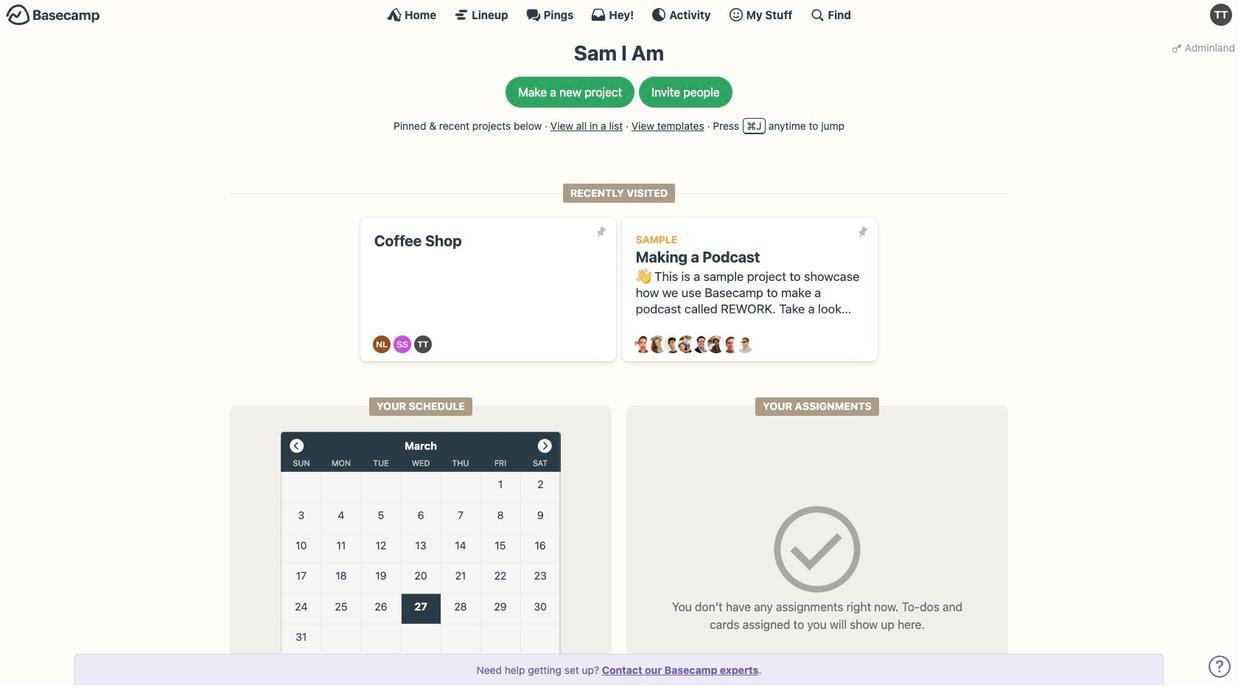 Task type: locate. For each thing, give the bounding box(es) containing it.
switch accounts image
[[6, 4, 100, 27]]

jared davis image
[[664, 336, 682, 354]]

victor cooper image
[[737, 336, 755, 354]]

cheryl walters image
[[650, 336, 667, 354]]

annie bryan image
[[635, 336, 653, 354]]

nicole katz image
[[708, 336, 725, 354]]

josh fiske image
[[693, 336, 711, 354]]

jennifer young image
[[679, 336, 696, 354]]

terry turtle image
[[415, 336, 432, 354]]



Task type: vqa. For each thing, say whether or not it's contained in the screenshot.
Keyboard Shortcut: ⌘ + / image
yes



Task type: describe. For each thing, give the bounding box(es) containing it.
natalie lubich image
[[373, 336, 391, 354]]

steve marsh image
[[722, 336, 740, 354]]

main element
[[0, 0, 1239, 29]]

terry turtle image
[[1211, 4, 1233, 26]]

keyboard shortcut: ⌘ + / image
[[811, 7, 825, 22]]

sarah silvers image
[[394, 336, 412, 354]]



